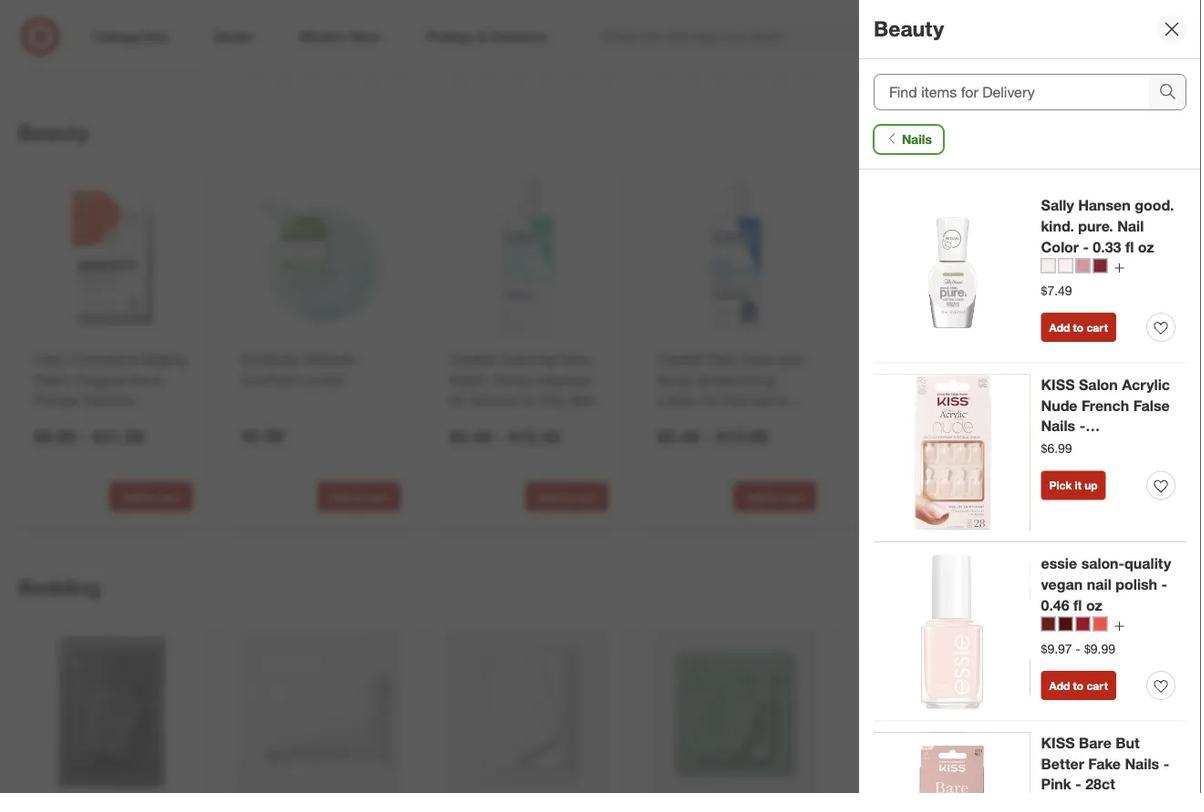 Task type: locate. For each thing, give the bounding box(es) containing it.
1 horizontal spatial cerave
[[658, 350, 704, 368]]

0 horizontal spatial wash,
[[450, 371, 489, 389]]

it
[[1075, 479, 1082, 493]]

3 facial from the left
[[1141, 371, 1178, 389]]

1 horizontal spatial face
[[744, 350, 775, 368]]

cerave inside the cerave foaming face wash, facial cleanser for normal to oily skin
[[450, 350, 496, 368]]

1 face from the left
[[560, 350, 592, 368]]

$21.99
[[93, 426, 144, 447]]

oz down nail
[[1138, 238, 1154, 256]]

0 horizontal spatial normal
[[471, 392, 519, 410]]

cerave inside cerave daily face and body moisturizing lotion for normal to dry skin - fragrance free
[[658, 350, 704, 368]]

wash, up acrylic
[[1159, 350, 1199, 368]]

dry
[[658, 413, 680, 431]]

fl up forever yummy icon
[[1074, 597, 1082, 614]]

1 horizontal spatial cleanser
[[1073, 392, 1131, 410]]

skin right the oily
[[568, 392, 597, 410]]

shop more
[[1114, 581, 1187, 599]]

hansen
[[1078, 197, 1131, 214]]

0 vertical spatial 28ct
[[1145, 438, 1174, 456]]

2 horizontal spatial facial
[[1141, 371, 1178, 389]]

cerave inside cerave face wash, hydrating facial cleanser for nor $5.49 - $15.49
[[1073, 350, 1120, 368]]

0 vertical spatial add to c
[[1161, 35, 1201, 49]]

cerave up hydrating
[[1073, 350, 1120, 368]]

0 vertical spatial nails
[[902, 131, 932, 147]]

sally hansen good. kind. pure. nail color - 0.33 fl oz link
[[1041, 195, 1176, 258]]

Find items for Delivery search field
[[875, 75, 1149, 109]]

fl inside sally hansen good. kind. pure. nail color - 0.33 fl oz
[[1125, 238, 1134, 256]]

1 horizontal spatial $5.49
[[658, 426, 700, 447]]

0 vertical spatial beauty
[[874, 16, 944, 42]]

hero cosmetics mighty patch original acne pimple patches link
[[34, 349, 189, 411]]

1 kiss from the top
[[1041, 376, 1075, 394]]

$5.49 - $13.69
[[658, 426, 768, 447]]

0 vertical spatial kiss
[[1041, 376, 1075, 394]]

fl down nail
[[1125, 238, 1134, 256]]

normal down 'moisturizing'
[[724, 392, 771, 410]]

kiss salon acrylic nude french false nails - breathtaking - 28ct image
[[874, 374, 1030, 531], [874, 374, 1030, 531]]

0 vertical spatial fl
[[1125, 238, 1134, 256]]

1 vertical spatial skin
[[684, 413, 713, 431]]

1 horizontal spatial facial
[[866, 371, 903, 389]]

nails
[[902, 131, 932, 147], [1041, 417, 1075, 435], [1125, 755, 1159, 773]]

hero cosmetics mighty patch original acne pimple patches
[[34, 350, 188, 410]]

facial
[[493, 371, 531, 389], [866, 371, 903, 389], [1141, 371, 1178, 389]]

kiss up "nude"
[[1041, 376, 1075, 394]]

for down 'moisturizing'
[[702, 392, 720, 410]]

54 more colors image
[[1114, 621, 1125, 632]]

for inside cerave face wash, hydrating facial cleanser for nor $5.49 - $15.49
[[1136, 392, 1153, 410]]

shop
[[1114, 581, 1149, 599]]

cerave for $5.49 - $13.69
[[658, 350, 704, 368]]

1 horizontal spatial 28ct
[[1145, 438, 1174, 456]]

3 cerave from the left
[[1073, 350, 1120, 368]]

berry naughty image
[[1058, 617, 1073, 632]]

skin
[[568, 392, 597, 410], [684, 413, 713, 431]]

foaming
[[500, 350, 556, 368]]

0 vertical spatial cleanser
[[535, 371, 593, 389]]

for up $5.49 - $15.49 at left bottom
[[450, 392, 467, 410]]

300 thread count ultra soft fitted sheet - threshold™ image
[[1070, 631, 1201, 793], [1070, 631, 1201, 793]]

nude
[[1041, 397, 1078, 414]]

facial up nor
[[1141, 371, 1178, 389]]

face up 'moisturizing'
[[744, 350, 775, 368]]

skin down 'lotion'
[[684, 413, 713, 431]]

add to c button
[[1149, 27, 1201, 56], [1149, 483, 1201, 512]]

kiss bare but better fake nails - pink - 28ct image
[[874, 733, 1030, 793], [874, 733, 1030, 793]]

2 normal from the left
[[724, 392, 771, 410]]

cleanser up the oily
[[535, 371, 593, 389]]

nails button
[[874, 125, 944, 154]]

0 vertical spatial wash,
[[1159, 350, 1199, 368]]

-
[[1083, 238, 1089, 256], [952, 371, 958, 389], [717, 413, 722, 431], [1080, 417, 1085, 435], [913, 426, 920, 447], [81, 426, 88, 447], [497, 426, 504, 447], [705, 426, 712, 447], [1135, 438, 1141, 456], [1162, 576, 1167, 594], [1076, 641, 1081, 657], [1163, 755, 1169, 773], [1075, 776, 1081, 793]]

cerave daily face and body moisturizing lotion for normal to dry skin - fragrance free image
[[654, 176, 816, 338], [654, 176, 816, 338]]

0.46
[[1041, 597, 1069, 614]]

original
[[75, 371, 125, 389]]

28ct inside kiss salon acrylic nude french false nails - breathtaking - 28ct
[[1145, 438, 1174, 456]]

- down the false
[[1135, 438, 1141, 456]]

pick it up
[[1049, 479, 1098, 493]]

facial down foaming
[[493, 371, 531, 389]]

2 cerave from the left
[[658, 350, 704, 368]]

add to cart
[[122, 35, 180, 49], [330, 35, 388, 49], [537, 35, 596, 49], [745, 35, 804, 49], [1049, 320, 1108, 334], [122, 490, 180, 504], [330, 490, 388, 504], [537, 490, 596, 504], [745, 490, 804, 504], [953, 490, 1012, 504], [1049, 679, 1108, 693]]

up inside button
[[1085, 479, 1098, 493]]

cerave up body
[[658, 350, 704, 368]]

makeup
[[866, 350, 918, 368]]

400 thread count printed performance sheet set - threshold™ image
[[862, 631, 1024, 793], [862, 631, 1024, 793]]

0 horizontal spatial 28ct
[[1085, 776, 1115, 793]]

1 vertical spatial 28ct
[[1085, 776, 1115, 793]]

printed microfiber sheet set - room essentials™ image
[[654, 631, 816, 793], [654, 631, 816, 793]]

oz up handmade with love image
[[1086, 597, 1102, 614]]

1 vertical spatial c
[[1199, 490, 1201, 504]]

cleanser inside cerave face wash, hydrating facial cleanser for nor $5.49 - $15.49
[[1073, 392, 1131, 410]]

2 vertical spatial nails
[[1125, 755, 1159, 773]]

facial inside the cerave foaming face wash, facial cleanser for normal to oily skin
[[493, 371, 531, 389]]

cleanser for cerave face wash, hydrating facial cleanser for nor $5.49 - $15.49
[[1073, 392, 1131, 410]]

add
[[122, 35, 142, 49], [330, 35, 350, 49], [537, 35, 558, 49], [745, 35, 766, 49], [1161, 35, 1182, 49], [1049, 320, 1070, 334], [122, 490, 142, 504], [330, 490, 350, 504], [537, 490, 558, 504], [745, 490, 766, 504], [953, 490, 974, 504], [1161, 490, 1182, 504], [1049, 679, 1070, 693]]

$5.49 left the $15.49
[[450, 426, 492, 447]]

0 horizontal spatial cerave
[[450, 350, 496, 368]]

oz inside essie salon-quality vegan nail polish - 0.46 fl oz
[[1086, 597, 1102, 614]]

cerave foaming face wash, facial cleanser for normal to oily skin
[[450, 350, 597, 410]]

ecotools
[[242, 350, 299, 368]]

28ct down the false
[[1145, 438, 1174, 456]]

nail
[[1087, 576, 1112, 594]]

breathtaking
[[1041, 438, 1131, 456]]

cosmetics
[[70, 350, 139, 368]]

- left $13.69
[[705, 426, 712, 447]]

1 vertical spatial oz
[[1086, 597, 1102, 614]]

up inside makeup remover facial wipes - up & up™
[[962, 371, 978, 389]]

wash,
[[1159, 350, 1199, 368], [450, 371, 489, 389]]

3 face from the left
[[1124, 350, 1155, 368]]

normal inside the cerave foaming face wash, facial cleanser for normal to oily skin
[[471, 392, 519, 410]]

oz inside sally hansen good. kind. pure. nail color - 0.33 fl oz
[[1138, 238, 1154, 256]]

1 vertical spatial add to c button
[[1149, 483, 1201, 512]]

- up 190 pinky clay 'icon'
[[1083, 238, 1089, 256]]

remover
[[922, 350, 980, 368]]

1 $5.49 from the left
[[450, 426, 492, 447]]

ecopouf
[[242, 371, 297, 389]]

1 facial from the left
[[493, 371, 531, 389]]

delicate
[[303, 350, 356, 368]]

face inside the cerave foaming face wash, facial cleanser for normal to oily skin
[[560, 350, 592, 368]]

sally hansen good. kind. pure. nail color - 0.33 fl oz
[[1041, 197, 1174, 256]]

1 horizontal spatial for
[[702, 392, 720, 410]]

2 kiss from the top
[[1041, 734, 1075, 752]]

1 horizontal spatial wash,
[[1159, 350, 1199, 368]]

1 vertical spatial fl
[[1074, 597, 1082, 614]]

1 horizontal spatial nails
[[1041, 417, 1075, 435]]

essie salon-quality vegan nail polish - 0.46 fl oz
[[1041, 555, 1171, 614]]

0 horizontal spatial $5.49
[[450, 426, 492, 447]]

1 vertical spatial kiss
[[1041, 734, 1075, 752]]

oz
[[1138, 238, 1154, 256], [1086, 597, 1102, 614]]

face inside cerave daily face and body moisturizing lotion for normal to dry skin - fragrance free
[[744, 350, 775, 368]]

hero cosmetics mighty patch original acne pimple patches image
[[30, 176, 192, 338], [30, 176, 192, 338]]

1 vertical spatial add to c
[[1161, 490, 1201, 504]]

2 horizontal spatial nails
[[1125, 755, 1159, 773]]

- down quality
[[1162, 576, 1167, 594]]

face right foaming
[[560, 350, 592, 368]]

standard/queen overfilled plush bed pillow - room essentials™ image
[[238, 631, 400, 793], [238, 631, 400, 793]]

0 vertical spatial c
[[1199, 35, 1201, 49]]

1 add to c from the top
[[1161, 35, 1201, 49]]

2 add to c from the top
[[1161, 490, 1201, 504]]

2 face from the left
[[744, 350, 775, 368]]

- inside essie salon-quality vegan nail polish - 0.46 fl oz
[[1162, 576, 1167, 594]]

to
[[145, 35, 156, 49], [353, 35, 364, 49], [561, 35, 572, 49], [769, 35, 780, 49], [1185, 35, 1196, 49], [1073, 320, 1084, 334], [523, 392, 536, 410], [775, 392, 788, 410], [145, 490, 156, 504], [353, 490, 364, 504], [561, 490, 572, 504], [769, 490, 780, 504], [977, 490, 988, 504], [1185, 490, 1196, 504], [1073, 679, 1084, 693]]

face up acrylic
[[1124, 350, 1155, 368]]

1 vertical spatial cleanser
[[1073, 392, 1131, 410]]

facial down makeup
[[866, 371, 903, 389]]

ecotools delicate ecopouf loofah image
[[238, 176, 400, 338], [238, 176, 400, 338]]

0 vertical spatial oz
[[1138, 238, 1154, 256]]

acrylic
[[1122, 376, 1170, 394]]

for inside the cerave foaming face wash, facial cleanser for normal to oily skin
[[450, 392, 467, 410]]

facial inside makeup remover facial wipes - up & up™
[[866, 371, 903, 389]]

sally
[[1041, 197, 1074, 214]]

cerave left foaming
[[450, 350, 496, 368]]

facial inside cerave face wash, hydrating facial cleanser for nor $5.49 - $15.49
[[1141, 371, 1178, 389]]

$8.99
[[34, 426, 76, 447]]

face
[[560, 350, 592, 368], [744, 350, 775, 368], [1124, 350, 1155, 368]]

kiss inside kiss bare but better fake nails - pink - 28ct
[[1041, 734, 1075, 752]]

kiss up better at the right bottom of the page
[[1041, 734, 1075, 752]]

kiss
[[1041, 376, 1075, 394], [1041, 734, 1075, 752]]

0 vertical spatial skin
[[568, 392, 597, 410]]

beauty dialog
[[859, 0, 1201, 793]]

for left nor
[[1136, 392, 1153, 410]]

to inside cerave daily face and body moisturizing lotion for normal to dry skin - fragrance free
[[775, 392, 788, 410]]

wash, up $5.49 - $15.49 at left bottom
[[450, 371, 489, 389]]

1 c from the top
[[1199, 35, 1201, 49]]

1 horizontal spatial fl
[[1125, 238, 1134, 256]]

0 horizontal spatial nails
[[902, 131, 932, 147]]

2 horizontal spatial for
[[1136, 392, 1153, 410]]

add to cart button
[[109, 27, 192, 56], [317, 27, 400, 56], [525, 27, 608, 56], [733, 27, 816, 56], [1041, 313, 1116, 342], [109, 483, 192, 512], [317, 483, 400, 512], [525, 483, 608, 512], [733, 483, 816, 512], [941, 483, 1024, 512], [1041, 671, 1116, 700]]

$5.49 for $5.49 - $13.69
[[658, 426, 700, 447]]

c
[[1199, 35, 1201, 49], [1199, 490, 1201, 504]]

- down remover
[[952, 371, 958, 389]]

&
[[982, 371, 992, 389]]

1 cerave from the left
[[450, 350, 496, 368]]

$15.49
[[509, 426, 560, 447]]

face for $15.49
[[560, 350, 592, 368]]

1 vertical spatial nails
[[1041, 417, 1075, 435]]

2 horizontal spatial face
[[1124, 350, 1155, 368]]

1 horizontal spatial skin
[[684, 413, 713, 431]]

fragrance
[[727, 413, 792, 431]]

1 vertical spatial beauty
[[18, 119, 89, 145]]

quality
[[1125, 555, 1171, 573]]

0 horizontal spatial for
[[450, 392, 467, 410]]

cerave daily face and body moisturizing lotion for normal to dry skin - fragrance free link
[[658, 349, 813, 451]]

0 horizontal spatial oz
[[1086, 597, 1102, 614]]

cleanser inside the cerave foaming face wash, facial cleanser for normal to oily skin
[[535, 371, 593, 389]]

- left the $15.49
[[497, 426, 504, 447]]

to inside the cerave foaming face wash, facial cleanser for normal to oily skin
[[523, 392, 536, 410]]

skin inside cerave daily face and body moisturizing lotion for normal to dry skin - fragrance free
[[684, 413, 713, 431]]

1 normal from the left
[[471, 392, 519, 410]]

forever yummy image
[[1076, 617, 1090, 632]]

400 thread count solid performance sheet set - threshold™ image
[[446, 631, 608, 793], [446, 631, 608, 793]]

0 horizontal spatial face
[[560, 350, 592, 368]]

1 horizontal spatial up
[[1085, 479, 1098, 493]]

daily
[[708, 350, 740, 368]]

1 horizontal spatial oz
[[1138, 238, 1154, 256]]

up™
[[996, 371, 1020, 389]]

0 horizontal spatial facial
[[493, 371, 531, 389]]

for for cerave face wash, hydrating facial cleanser for nor $5.49 - $15.49
[[1136, 392, 1153, 410]]

kind.
[[1041, 217, 1074, 235]]

0 horizontal spatial beauty
[[18, 119, 89, 145]]

cerave foaming face wash, facial cleanser for normal to oily skin image
[[446, 176, 608, 338], [446, 176, 608, 338]]

$5.49
[[450, 426, 492, 447], [658, 426, 700, 447]]

c for first "add to c" button from the bottom
[[1199, 490, 1201, 504]]

2 for from the left
[[702, 392, 720, 410]]

makeup remover facial wipes - up & up™ link
[[866, 349, 1021, 391]]

pure.
[[1078, 217, 1113, 235]]

kiss inside kiss salon acrylic nude french false nails - breathtaking - 28ct
[[1041, 376, 1075, 394]]

makeup remover facial wipes - up & up™ image
[[862, 176, 1024, 338], [862, 176, 1024, 338]]

2 c from the top
[[1199, 490, 1201, 504]]

- right pink
[[1075, 776, 1081, 793]]

c for 1st "add to c" button from the top of the page
[[1199, 35, 1201, 49]]

$5.49 down 'lotion'
[[658, 426, 700, 447]]

fl
[[1125, 238, 1134, 256], [1074, 597, 1082, 614]]

3 for from the left
[[1136, 392, 1153, 410]]

nor
[[1157, 392, 1181, 410]]

2 horizontal spatial cerave
[[1073, 350, 1120, 368]]

cerave for $5.49 - $15.49
[[450, 350, 496, 368]]

kiss bare but better fake nails - pink - 28ct link
[[1041, 733, 1176, 793]]

salon
[[1079, 376, 1118, 394]]

cerave daily face and body moisturizing lotion for normal to dry skin - fragrance free
[[658, 350, 804, 451]]

1 vertical spatial up
[[1085, 479, 1098, 493]]

0 horizontal spatial up
[[962, 371, 978, 389]]

wash, inside the cerave foaming face wash, facial cleanser for normal to oily skin
[[450, 371, 489, 389]]

microfiber solid sheet set - room essentials™ image
[[30, 631, 192, 793], [30, 631, 192, 793]]

up left &
[[962, 371, 978, 389]]

$5.49 for $5.49 - $15.49
[[450, 426, 492, 447]]

1 horizontal spatial normal
[[724, 392, 771, 410]]

0 horizontal spatial cleanser
[[535, 371, 593, 389]]

0 vertical spatial add to c button
[[1149, 27, 1201, 56]]

cerave face wash, hydrating facial cleanser for normal to dry skin image
[[1070, 176, 1201, 338], [1070, 176, 1201, 338]]

1 add to c button from the top
[[1149, 27, 1201, 56]]

add to c for 1st "add to c" button from the top of the page
[[1161, 35, 1201, 49]]

2 facial from the left
[[866, 371, 903, 389]]

color
[[1041, 238, 1079, 256]]

16 more colors image
[[1114, 263, 1125, 274]]

cart
[[159, 35, 180, 49], [367, 35, 388, 49], [575, 35, 596, 49], [783, 35, 804, 49], [1087, 320, 1108, 334], [159, 490, 180, 504], [367, 490, 388, 504], [575, 490, 596, 504], [783, 490, 804, 504], [991, 490, 1012, 504], [1087, 679, 1108, 693]]

cleanser down hydrating
[[1073, 392, 1131, 410]]

essie salon-quality vegan nail polish - 0.46 fl oz image
[[874, 554, 1030, 710], [874, 554, 1030, 710]]

kiss bare but better fake nails - pink - 28ct
[[1041, 734, 1169, 793]]

up right it
[[1085, 479, 1098, 493]]

- left fragrance
[[717, 413, 722, 431]]

beauty
[[874, 16, 944, 42], [18, 119, 89, 145]]

sally hansen good. kind. pure. nail color - 0.33 fl oz image
[[874, 195, 1030, 352], [874, 195, 1030, 352]]

0 horizontal spatial skin
[[568, 392, 597, 410]]

$2.99
[[242, 426, 284, 447]]

1 vertical spatial wash,
[[450, 371, 489, 389]]

What can we help you find? suggestions appear below search field
[[592, 16, 970, 57]]

for inside cerave daily face and body moisturizing lotion for normal to dry skin - fragrance free
[[702, 392, 720, 410]]

2 $5.49 from the left
[[658, 426, 700, 447]]

normal up $5.49 - $15.49 at left bottom
[[471, 392, 519, 410]]

- right fake at the bottom of page
[[1163, 755, 1169, 773]]

nail
[[1117, 217, 1144, 235]]

cerave
[[450, 350, 496, 368], [658, 350, 704, 368], [1073, 350, 1120, 368]]

28ct down fake at the bottom of page
[[1085, 776, 1115, 793]]

wipes
[[907, 371, 948, 389]]

0 horizontal spatial fl
[[1074, 597, 1082, 614]]

1 horizontal spatial beauty
[[874, 16, 944, 42]]

0 vertical spatial up
[[962, 371, 978, 389]]

1 for from the left
[[450, 392, 467, 410]]



Task type: describe. For each thing, give the bounding box(es) containing it.
pick it up button
[[1041, 471, 1106, 500]]

28ct inside kiss bare but better fake nails - pink - 28ct
[[1085, 776, 1115, 793]]

- inside makeup remover facial wipes - up & up™
[[952, 371, 958, 389]]

cerave foaming face wash, facial cleanser for normal to oily skin link
[[450, 349, 605, 411]]

free
[[658, 434, 687, 451]]

bedding
[[18, 575, 101, 600]]

fl inside essie salon-quality vegan nail polish - 0.46 fl oz
[[1074, 597, 1082, 614]]

essie salon-quality vegan nail polish - 0.46 fl oz link
[[1041, 554, 1176, 616]]

patch
[[34, 371, 71, 389]]

pink
[[1041, 776, 1071, 793]]

skin inside the cerave foaming face wash, facial cleanser for normal to oily skin
[[568, 392, 597, 410]]

hydrating
[[1073, 371, 1136, 389]]

190 pinky clay image
[[1076, 259, 1090, 273]]

nails inside kiss bare but better fake nails - pink - 28ct
[[1125, 755, 1159, 773]]

605 bed rock & roll image
[[1041, 617, 1056, 632]]

2 add to c button from the top
[[1149, 483, 1201, 512]]

good.
[[1135, 197, 1174, 214]]

cerave face wash, hydrating facial cleanser for nor link
[[1073, 349, 1201, 431]]

moisturizing
[[696, 371, 775, 389]]

$13.69
[[716, 426, 768, 447]]

$5.99
[[924, 426, 967, 447]]

$9.99
[[1084, 641, 1115, 657]]

better
[[1041, 755, 1084, 773]]

$9.97
[[1041, 641, 1072, 657]]

bare
[[1079, 734, 1112, 752]]

$6.99
[[1041, 441, 1072, 457]]

- inside sally hansen good. kind. pure. nail color - 0.33 fl oz
[[1083, 238, 1089, 256]]

kiss for kiss salon acrylic nude french false nails - breathtaking - 28ct
[[1041, 376, 1075, 394]]

facial for cerave face wash, hydrating facial cleanser for nor $5.49 - $15.49
[[1141, 371, 1178, 389]]

- up breathtaking
[[1080, 417, 1085, 435]]

nails inside kiss salon acrylic nude french false nails - breathtaking - 28ct
[[1041, 417, 1075, 435]]

260 eco-rose image
[[1093, 259, 1108, 273]]

wash, inside cerave face wash, hydrating facial cleanser for nor $5.49 - $15.49
[[1159, 350, 1199, 368]]

but
[[1116, 734, 1140, 752]]

lotion
[[658, 392, 698, 410]]

$7.49
[[1041, 282, 1072, 298]]

200 pink cloud image
[[1058, 259, 1073, 273]]

loofah
[[301, 371, 346, 389]]

- right $9.97
[[1076, 641, 1081, 657]]

patches
[[82, 392, 135, 410]]

- left $5.99
[[913, 426, 920, 447]]

110 white tea image
[[1041, 259, 1056, 273]]

add to c for first "add to c" button from the bottom
[[1161, 490, 1201, 504]]

face inside cerave face wash, hydrating facial cleanser for nor $5.49 - $15.49
[[1124, 350, 1155, 368]]

mighty
[[143, 350, 188, 368]]

salon-
[[1081, 555, 1125, 573]]

kiss salon acrylic nude french false nails - breathtaking - 28ct link
[[1041, 374, 1176, 456]]

- right $8.99
[[81, 426, 88, 447]]

oily
[[540, 392, 564, 410]]

acne
[[129, 371, 163, 389]]

face for $13.69
[[744, 350, 775, 368]]

$9.97 - $9.99
[[1041, 641, 1115, 657]]

handmade with love image
[[1093, 617, 1108, 632]]

normal inside cerave daily face and body moisturizing lotion for normal to dry skin - fragrance free
[[724, 392, 771, 410]]

- inside cerave daily face and body moisturizing lotion for normal to dry skin - fragrance free
[[717, 413, 722, 431]]

pick
[[1049, 479, 1072, 493]]

cerave face wash, hydrating facial cleanser for nor $5.49 - $15.49
[[1073, 350, 1201, 447]]

and
[[779, 350, 804, 368]]

facial for cerave foaming face wash, facial cleanser for normal to oily skin
[[493, 371, 531, 389]]

essie
[[1041, 555, 1077, 573]]

fake
[[1088, 755, 1121, 773]]

makeup remover facial wipes - up & up™
[[866, 350, 1020, 389]]

polish
[[1116, 576, 1157, 594]]

body
[[658, 371, 692, 389]]

ecotools delicate ecopouf loofah
[[242, 350, 356, 389]]

$1.99 - $5.99
[[866, 426, 967, 447]]

kiss for kiss bare but better fake nails - pink - 28ct
[[1041, 734, 1075, 752]]

$1.99
[[866, 426, 908, 447]]

french
[[1082, 397, 1129, 414]]

beauty inside beauty dialog
[[874, 16, 944, 42]]

for for cerave foaming face wash, facial cleanser for normal to oily skin
[[450, 392, 467, 410]]

pimple
[[34, 392, 78, 410]]

more
[[1153, 581, 1187, 599]]

kiss salon acrylic nude french false nails - breathtaking - 28ct
[[1041, 376, 1174, 456]]

nails inside button
[[902, 131, 932, 147]]

$8.99 - $21.99
[[34, 426, 144, 447]]

$5.49 - $15.49
[[450, 426, 560, 447]]

vegan
[[1041, 576, 1083, 594]]

0.33
[[1093, 238, 1121, 256]]

false
[[1133, 397, 1170, 414]]

ecotools delicate ecopouf loofah link
[[242, 349, 397, 391]]

hero
[[34, 350, 65, 368]]

shop more button
[[1114, 580, 1187, 601]]

cleanser for cerave foaming face wash, facial cleanser for normal to oily skin
[[535, 371, 593, 389]]



Task type: vqa. For each thing, say whether or not it's contained in the screenshot.


